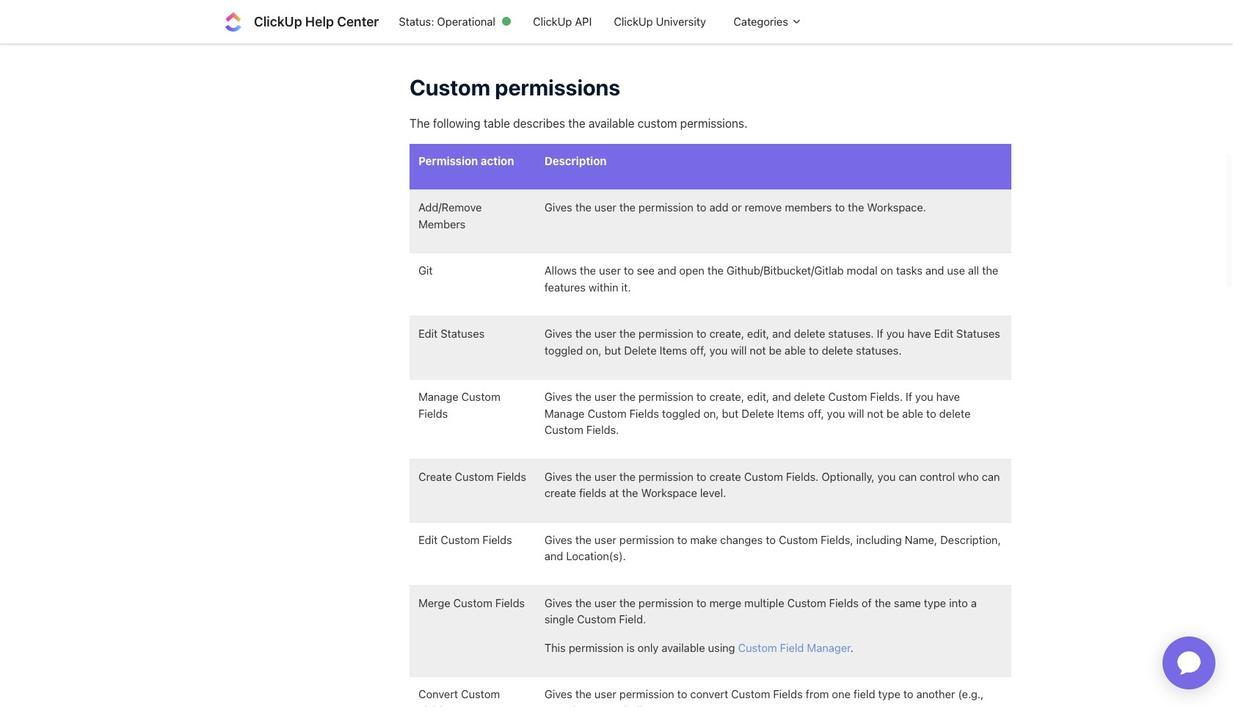Task type: locate. For each thing, give the bounding box(es) containing it.
user inside locate advanced permissions. customize permissions for each user role.
[[601, 21, 624, 35]]

user
[[601, 21, 624, 35], [595, 200, 617, 214], [599, 264, 621, 277], [595, 327, 617, 340], [595, 390, 617, 403], [595, 470, 617, 483], [595, 533, 617, 546], [595, 596, 617, 609], [595, 687, 617, 700]]

edit statuses
[[418, 327, 485, 340]]

not
[[750, 343, 766, 356], [867, 406, 884, 420]]

6 gives from the top
[[545, 596, 573, 609]]

user inside gives the user permission to convert custom fields from one field type to another (e.g., dropdown to label).
[[595, 687, 617, 700]]

the inside gives the user permission to make changes to custom fields, including name, description, and location(s).
[[575, 533, 592, 546]]

custom inside gives the user permission to make changes to custom fields, including name, description, and location(s).
[[779, 533, 818, 546]]

1 vertical spatial items
[[777, 406, 805, 420]]

1 horizontal spatial on,
[[704, 406, 719, 420]]

0 vertical spatial toggled
[[545, 343, 583, 356]]

git
[[418, 264, 433, 277]]

0 horizontal spatial on,
[[586, 343, 602, 356]]

user for gives the user the permission to add or remove members to the workspace.
[[595, 200, 617, 214]]

permissions
[[487, 21, 551, 35], [495, 74, 621, 100]]

to
[[697, 200, 707, 214], [835, 200, 845, 214], [624, 264, 634, 277], [697, 327, 707, 340], [809, 343, 819, 356], [697, 390, 707, 403], [927, 406, 937, 420], [697, 470, 707, 483], [677, 533, 688, 546], [766, 533, 776, 546], [697, 596, 707, 609], [677, 687, 688, 700], [904, 687, 914, 700], [599, 704, 610, 707]]

clickup for clickup help center
[[254, 14, 302, 29]]

2 create, from the top
[[710, 390, 744, 403]]

0 vertical spatial permissions
[[487, 21, 551, 35]]

2 horizontal spatial clickup
[[614, 15, 653, 28]]

1 create, from the top
[[710, 327, 744, 340]]

not up the optionally,
[[867, 406, 884, 420]]

a
[[971, 596, 977, 609]]

1 vertical spatial if
[[906, 390, 913, 403]]

edit,
[[747, 327, 770, 340], [747, 390, 770, 403]]

0 horizontal spatial off,
[[690, 343, 707, 356]]

1 horizontal spatial be
[[887, 406, 899, 420]]

0 horizontal spatial statuses
[[441, 327, 485, 340]]

for
[[554, 21, 569, 35]]

user inside gives the user the permission to create, edit, and delete statuses. if you have edit statuses toggled on, but delete items off, you will not be able to delete statuses.
[[595, 327, 617, 340]]

you
[[887, 327, 905, 340], [710, 343, 728, 356], [915, 390, 934, 403], [827, 406, 845, 420], [878, 470, 896, 483]]

of
[[862, 596, 872, 609]]

available
[[589, 116, 635, 130], [662, 641, 705, 654]]

1 horizontal spatial create
[[710, 470, 741, 483]]

permissions.
[[680, 116, 748, 130]]

and down allows the user to see and open the github/bitbucket/gitlab modal on tasks and use all the features within it.
[[773, 327, 791, 340]]

and inside gives the user the permission to create, edit, and delete custom fields. if you have manage custom fields toggled on, but delete items off, you will not be able to delete custom fields.
[[773, 390, 791, 403]]

edit, down gives the user the permission to create, edit, and delete statuses. if you have edit statuses toggled on, but delete items off, you will not be able to delete statuses.
[[747, 390, 770, 403]]

0 horizontal spatial able
[[785, 343, 806, 356]]

application
[[1145, 619, 1233, 707]]

1 vertical spatial be
[[887, 406, 899, 420]]

and
[[658, 264, 677, 277], [926, 264, 945, 277], [773, 327, 791, 340], [773, 390, 791, 403], [545, 549, 563, 562]]

will up the optionally,
[[848, 406, 864, 420]]

and down gives the user the permission to create, edit, and delete statuses. if you have edit statuses toggled on, but delete items off, you will not be able to delete statuses.
[[773, 390, 791, 403]]

permission inside gives the user permission to make changes to custom fields, including name, description, and location(s).
[[620, 533, 675, 546]]

0 vertical spatial will
[[731, 343, 747, 356]]

0 vertical spatial be
[[769, 343, 782, 356]]

merge
[[710, 596, 742, 609]]

0 horizontal spatial will
[[731, 343, 747, 356]]

fields inside the convert custom fields
[[418, 704, 448, 707]]

1 horizontal spatial not
[[867, 406, 884, 420]]

0 vertical spatial if
[[877, 327, 884, 340]]

2 edit, from the top
[[747, 390, 770, 403]]

have inside gives the user the permission to create, edit, and delete custom fields. if you have manage custom fields toggled on, but delete items off, you will not be able to delete custom fields.
[[937, 390, 960, 403]]

1 horizontal spatial can
[[982, 470, 1000, 483]]

gives inside gives the user permission to make changes to custom fields, including name, description, and location(s).
[[545, 533, 573, 546]]

0 horizontal spatial type
[[878, 687, 901, 700]]

4 gives from the top
[[545, 470, 573, 483]]

type right field
[[878, 687, 901, 700]]

clickup help help center home page image
[[222, 10, 245, 33]]

edit, for items
[[747, 390, 770, 403]]

0 horizontal spatial have
[[908, 327, 931, 340]]

edit down the use
[[934, 327, 954, 340]]

create, inside gives the user the permission to create, edit, and delete statuses. if you have edit statuses toggled on, but delete items off, you will not be able to delete statuses.
[[710, 327, 744, 340]]

permissions down the advanced
[[487, 21, 551, 35]]

merge custom fields
[[418, 596, 525, 609]]

user inside gives the user the permission to merge multiple custom fields of the same type into a single custom field.
[[595, 596, 617, 609]]

create,
[[710, 327, 744, 340], [710, 390, 744, 403]]

to inside gives the user the permission to merge multiple custom fields of the same type into a single custom field.
[[697, 596, 707, 609]]

items inside gives the user the permission to create, edit, and delete custom fields. if you have manage custom fields toggled on, but delete items off, you will not be able to delete custom fields.
[[777, 406, 805, 420]]

0 horizontal spatial but
[[605, 343, 621, 356]]

clickup left "help" in the left of the page
[[254, 14, 302, 29]]

convert custom fields
[[418, 687, 500, 707]]

available right only
[[662, 641, 705, 654]]

1 horizontal spatial will
[[848, 406, 864, 420]]

1 vertical spatial toggled
[[662, 406, 701, 420]]

0 vertical spatial manage
[[418, 390, 459, 403]]

0 horizontal spatial items
[[660, 343, 687, 356]]

edit for gives the user the permission to create, edit, and delete statuses. if you have edit statuses toggled on, but delete items off, you will not be able to delete statuses.
[[418, 327, 438, 340]]

clickup help center link
[[222, 10, 388, 33]]

2 gives from the top
[[545, 327, 573, 340]]

create, down gives the user the permission to create, edit, and delete statuses. if you have edit statuses toggled on, but delete items off, you will not be able to delete statuses.
[[710, 390, 744, 403]]

edit up merge
[[418, 533, 438, 546]]

workspace
[[641, 486, 697, 499]]

able
[[785, 343, 806, 356], [902, 406, 924, 420]]

statuses up manage custom fields
[[441, 327, 485, 340]]

create left fields at left bottom
[[545, 486, 576, 499]]

manage inside manage custom fields
[[418, 390, 459, 403]]

toggled
[[545, 343, 583, 356], [662, 406, 701, 420]]

0 vertical spatial off,
[[690, 343, 707, 356]]

1 horizontal spatial fields.
[[786, 470, 819, 483]]

1 vertical spatial statuses.
[[856, 343, 902, 356]]

gives for gives the user the permission to merge multiple custom fields of the same type into a single custom field.
[[545, 596, 573, 609]]

0 horizontal spatial manage
[[418, 390, 459, 403]]

gives for gives the user the permission to create, edit, and delete statuses. if you have edit statuses toggled on, but delete items off, you will not be able to delete statuses.
[[545, 327, 573, 340]]

1 horizontal spatial delete
[[742, 406, 774, 420]]

1 horizontal spatial clickup
[[533, 15, 572, 28]]

0 horizontal spatial can
[[899, 470, 917, 483]]

multiple
[[745, 596, 785, 609]]

1 edit, from the top
[[747, 327, 770, 340]]

(e.g.,
[[958, 687, 984, 700]]

edit for gives the user permission to make changes to custom fields, including name, description, and location(s).
[[418, 533, 438, 546]]

description,
[[941, 533, 1001, 546]]

permissions up describes
[[495, 74, 621, 100]]

type left into
[[924, 596, 946, 609]]

gives for gives the user the permission to add or remove members to the workspace.
[[545, 200, 573, 214]]

0 vertical spatial available
[[589, 116, 635, 130]]

1 gives from the top
[[545, 200, 573, 214]]

advanced
[[466, 1, 519, 14]]

1 vertical spatial available
[[662, 641, 705, 654]]

gives inside gives the user the permission to create custom fields. optionally, you can control who can create fields at the workspace level.
[[545, 470, 573, 483]]

the
[[410, 116, 430, 130]]

clickup
[[254, 14, 302, 29], [533, 15, 572, 28], [614, 15, 653, 28]]

0 horizontal spatial be
[[769, 343, 782, 356]]

statuses inside gives the user the permission to create, edit, and delete statuses. if you have edit statuses toggled on, but delete items off, you will not be able to delete statuses.
[[957, 327, 1001, 340]]

create, down allows the user to see and open the github/bitbucket/gitlab modal on tasks and use all the features within it.
[[710, 327, 744, 340]]

custom inside the convert custom fields
[[461, 687, 500, 700]]

can right who
[[982, 470, 1000, 483]]

name,
[[905, 533, 938, 546]]

can left control
[[899, 470, 917, 483]]

0 horizontal spatial available
[[589, 116, 635, 130]]

0 vertical spatial delete
[[624, 343, 657, 356]]

and left location(s).
[[545, 549, 563, 562]]

0 horizontal spatial not
[[750, 343, 766, 356]]

gives inside gives the user permission to convert custom fields from one field type to another (e.g., dropdown to label).
[[545, 687, 573, 700]]

manage custom fields
[[418, 390, 501, 420]]

items
[[660, 343, 687, 356], [777, 406, 805, 420]]

but
[[605, 343, 621, 356], [722, 406, 739, 420]]

type inside gives the user the permission to merge multiple custom fields of the same type into a single custom field.
[[924, 596, 946, 609]]

custom
[[410, 74, 490, 100], [462, 390, 501, 403], [828, 390, 867, 403], [588, 406, 627, 420], [545, 423, 584, 436], [455, 470, 494, 483], [744, 470, 783, 483], [441, 533, 480, 546], [779, 533, 818, 546], [454, 596, 493, 609], [787, 596, 826, 609], [577, 612, 616, 626], [738, 641, 777, 654], [461, 687, 500, 700], [731, 687, 770, 700]]

0 vertical spatial edit,
[[747, 327, 770, 340]]

available left custom
[[589, 116, 635, 130]]

edit, for you
[[747, 327, 770, 340]]

1 vertical spatial create,
[[710, 390, 744, 403]]

categories
[[734, 15, 791, 28]]

1 vertical spatial will
[[848, 406, 864, 420]]

you inside gives the user the permission to create custom fields. optionally, you can control who can create fields at the workspace level.
[[878, 470, 896, 483]]

locate
[[427, 1, 463, 14]]

create, inside gives the user the permission to create, edit, and delete custom fields. if you have manage custom fields toggled on, but delete items off, you will not be able to delete custom fields.
[[710, 390, 744, 403]]

members
[[418, 217, 466, 230]]

have
[[908, 327, 931, 340], [937, 390, 960, 403]]

edit, inside gives the user the permission to create, edit, and delete custom fields. if you have manage custom fields toggled on, but delete items off, you will not be able to delete custom fields.
[[747, 390, 770, 403]]

will
[[731, 343, 747, 356], [848, 406, 864, 420]]

be
[[769, 343, 782, 356], [887, 406, 899, 420]]

manager
[[807, 641, 851, 654]]

0 vertical spatial not
[[750, 343, 766, 356]]

toggled inside gives the user the permission to create, edit, and delete custom fields. if you have manage custom fields toggled on, but delete items off, you will not be able to delete custom fields.
[[662, 406, 701, 420]]

status:
[[399, 15, 434, 28]]

fields inside gives the user the permission to create, edit, and delete custom fields. if you have manage custom fields toggled on, but delete items off, you will not be able to delete custom fields.
[[630, 406, 659, 420]]

user inside allows the user to see and open the github/bitbucket/gitlab modal on tasks and use all the features within it.
[[599, 264, 621, 277]]

if
[[877, 327, 884, 340], [906, 390, 913, 403]]

user inside gives the user permission to make changes to custom fields, including name, description, and location(s).
[[595, 533, 617, 546]]

1 horizontal spatial off,
[[808, 406, 824, 420]]

1 horizontal spatial manage
[[545, 406, 585, 420]]

not inside gives the user the permission to create, edit, and delete statuses. if you have edit statuses toggled on, but delete items off, you will not be able to delete statuses.
[[750, 343, 766, 356]]

1 vertical spatial not
[[867, 406, 884, 420]]

if inside gives the user the permission to create, edit, and delete custom fields. if you have manage custom fields toggled on, but delete items off, you will not be able to delete custom fields.
[[906, 390, 913, 403]]

fields.
[[870, 390, 903, 403], [587, 423, 619, 436], [786, 470, 819, 483]]

edit, inside gives the user the permission to create, edit, and delete statuses. if you have edit statuses toggled on, but delete items off, you will not be able to delete statuses.
[[747, 327, 770, 340]]

clickup left the university
[[614, 15, 653, 28]]

0 horizontal spatial create
[[545, 486, 576, 499]]

1 vertical spatial off,
[[808, 406, 824, 420]]

2 vertical spatial fields.
[[786, 470, 819, 483]]

0 vertical spatial have
[[908, 327, 931, 340]]

statuses
[[441, 327, 485, 340], [957, 327, 1001, 340]]

and inside gives the user permission to make changes to custom fields, including name, description, and location(s).
[[545, 549, 563, 562]]

workspace.
[[867, 200, 926, 214]]

1 vertical spatial but
[[722, 406, 739, 420]]

delete down it.
[[624, 343, 657, 356]]

statuses.
[[828, 327, 874, 340], [856, 343, 902, 356]]

1 vertical spatial edit,
[[747, 390, 770, 403]]

0 vertical spatial type
[[924, 596, 946, 609]]

gives inside gives the user the permission to merge multiple custom fields of the same type into a single custom field.
[[545, 596, 573, 609]]

items inside gives the user the permission to create, edit, and delete statuses. if you have edit statuses toggled on, but delete items off, you will not be able to delete statuses.
[[660, 343, 687, 356]]

field
[[780, 641, 804, 654]]

1 horizontal spatial items
[[777, 406, 805, 420]]

1 vertical spatial type
[[878, 687, 901, 700]]

custom
[[638, 116, 677, 130]]

0 vertical spatial items
[[660, 343, 687, 356]]

1 vertical spatial create
[[545, 486, 576, 499]]

off,
[[690, 343, 707, 356], [808, 406, 824, 420]]

.
[[851, 641, 854, 654]]

permission action
[[418, 154, 514, 167]]

0 horizontal spatial if
[[877, 327, 884, 340]]

clickup down permissions.
[[533, 15, 572, 28]]

0 horizontal spatial toggled
[[545, 343, 583, 356]]

2 horizontal spatial fields.
[[870, 390, 903, 403]]

clickup for clickup university
[[614, 15, 653, 28]]

will up gives the user the permission to create, edit, and delete custom fields. if you have manage custom fields toggled on, but delete items off, you will not be able to delete custom fields. on the bottom of the page
[[731, 343, 747, 356]]

user inside gives the user the permission to create, edit, and delete custom fields. if you have manage custom fields toggled on, but delete items off, you will not be able to delete custom fields.
[[595, 390, 617, 403]]

gives inside gives the user the permission to create, edit, and delete custom fields. if you have manage custom fields toggled on, but delete items off, you will not be able to delete custom fields.
[[545, 390, 573, 403]]

edit down git
[[418, 327, 438, 340]]

be inside gives the user the permission to create, edit, and delete statuses. if you have edit statuses toggled on, but delete items off, you will not be able to delete statuses.
[[769, 343, 782, 356]]

0 vertical spatial but
[[605, 343, 621, 356]]

statuses down all
[[957, 327, 1001, 340]]

0 horizontal spatial clickup
[[254, 14, 302, 29]]

0 horizontal spatial delete
[[624, 343, 657, 356]]

not up gives the user the permission to create, edit, and delete custom fields. if you have manage custom fields toggled on, but delete items off, you will not be able to delete custom fields. on the bottom of the page
[[750, 343, 766, 356]]

0 vertical spatial on,
[[586, 343, 602, 356]]

0 vertical spatial create,
[[710, 327, 744, 340]]

1 horizontal spatial statuses
[[957, 327, 1001, 340]]

1 horizontal spatial type
[[924, 596, 946, 609]]

1 horizontal spatial have
[[937, 390, 960, 403]]

0 vertical spatial fields.
[[870, 390, 903, 403]]

label).
[[612, 704, 647, 707]]

able inside gives the user the permission to create, edit, and delete statuses. if you have edit statuses toggled on, but delete items off, you will not be able to delete statuses.
[[785, 343, 806, 356]]

1 horizontal spatial toggled
[[662, 406, 701, 420]]

2 statuses from the left
[[957, 327, 1001, 340]]

gives inside gives the user the permission to create, edit, and delete statuses. if you have edit statuses toggled on, but delete items off, you will not be able to delete statuses.
[[545, 327, 573, 340]]

and inside gives the user the permission to create, edit, and delete statuses. if you have edit statuses toggled on, but delete items off, you will not be able to delete statuses.
[[773, 327, 791, 340]]

5 gives from the top
[[545, 533, 573, 546]]

1 vertical spatial delete
[[742, 406, 774, 420]]

field
[[854, 687, 876, 700]]

edit
[[418, 327, 438, 340], [934, 327, 954, 340], [418, 533, 438, 546]]

1 vertical spatial permissions
[[495, 74, 621, 100]]

custom inside gives the user the permission to create custom fields. optionally, you can control who can create fields at the workspace level.
[[744, 470, 783, 483]]

1 vertical spatial fields.
[[587, 423, 619, 436]]

permissions inside locate advanced permissions. customize permissions for each user role.
[[487, 21, 551, 35]]

github/bitbucket/gitlab
[[727, 264, 844, 277]]

will inside gives the user the permission to create, edit, and delete custom fields. if you have manage custom fields toggled on, but delete items off, you will not be able to delete custom fields.
[[848, 406, 864, 420]]

create up level.
[[710, 470, 741, 483]]

type inside gives the user permission to convert custom fields from one field type to another (e.g., dropdown to label).
[[878, 687, 901, 700]]

1 horizontal spatial if
[[906, 390, 913, 403]]

1 vertical spatial have
[[937, 390, 960, 403]]

3 gives from the top
[[545, 390, 573, 403]]

delete
[[794, 327, 826, 340], [822, 343, 853, 356], [794, 390, 826, 403], [940, 406, 971, 420]]

0 horizontal spatial fields.
[[587, 423, 619, 436]]

categories button
[[717, 8, 808, 35]]

university
[[656, 15, 706, 28]]

fields inside gives the user the permission to merge multiple custom fields of the same type into a single custom field.
[[829, 596, 859, 609]]

1 horizontal spatial but
[[722, 406, 739, 420]]

off, inside gives the user the permission to create, edit, and delete custom fields. if you have manage custom fields toggled on, but delete items off, you will not be able to delete custom fields.
[[808, 406, 824, 420]]

1 horizontal spatial able
[[902, 406, 924, 420]]

7 gives from the top
[[545, 687, 573, 700]]

0 vertical spatial able
[[785, 343, 806, 356]]

clickup university link
[[603, 8, 717, 35]]

1 vertical spatial on,
[[704, 406, 719, 420]]

edit, down allows the user to see and open the github/bitbucket/gitlab modal on tasks and use all the features within it.
[[747, 327, 770, 340]]

gives the user the permission to merge multiple custom fields of the same type into a single custom field.
[[545, 596, 977, 626]]

1 vertical spatial manage
[[545, 406, 585, 420]]

be inside gives the user the permission to create, edit, and delete custom fields. if you have manage custom fields toggled on, but delete items off, you will not be able to delete custom fields.
[[887, 406, 899, 420]]

1 vertical spatial able
[[902, 406, 924, 420]]

manage inside gives the user the permission to create, edit, and delete custom fields. if you have manage custom fields toggled on, but delete items off, you will not be able to delete custom fields.
[[545, 406, 585, 420]]

user inside gives the user the permission to create custom fields. optionally, you can control who can create fields at the workspace level.
[[595, 470, 617, 483]]

delete up gives the user the permission to create custom fields. optionally, you can control who can create fields at the workspace level.
[[742, 406, 774, 420]]



Task type: describe. For each thing, give the bounding box(es) containing it.
0 vertical spatial create
[[710, 470, 741, 483]]

from
[[806, 687, 829, 700]]

each
[[572, 21, 598, 35]]

0 vertical spatial statuses.
[[828, 327, 874, 340]]

use
[[947, 264, 965, 277]]

allows the user to see and open the github/bitbucket/gitlab modal on tasks and use all the features within it.
[[545, 264, 999, 293]]

who
[[958, 470, 979, 483]]

fields,
[[821, 533, 854, 546]]

describes
[[513, 116, 565, 130]]

members
[[785, 200, 832, 214]]

custom inside gives the user permission to convert custom fields from one field type to another (e.g., dropdown to label).
[[731, 687, 770, 700]]

gives the user permission to make changes to custom fields, including name, description, and location(s).
[[545, 533, 1001, 562]]

changes
[[720, 533, 763, 546]]

user for gives the user the permission to create, edit, and delete custom fields. if you have manage custom fields toggled on, but delete items off, you will not be able to delete custom fields.
[[595, 390, 617, 403]]

add/remove
[[418, 200, 482, 214]]

open
[[679, 264, 705, 277]]

but inside gives the user the permission to create, edit, and delete custom fields. if you have manage custom fields toggled on, but delete items off, you will not be able to delete custom fields.
[[722, 406, 739, 420]]

the inside gives the user permission to convert custom fields from one field type to another (e.g., dropdown to label).
[[575, 687, 592, 700]]

user for allows the user to see and open the github/bitbucket/gitlab modal on tasks and use all the features within it.
[[599, 264, 621, 277]]

custom field manager link
[[738, 641, 851, 654]]

fields inside gives the user permission to convert custom fields from one field type to another (e.g., dropdown to label).
[[773, 687, 803, 700]]

on, inside gives the user the permission to create, edit, and delete statuses. if you have edit statuses toggled on, but delete items off, you will not be able to delete statuses.
[[586, 343, 602, 356]]

but inside gives the user the permission to create, edit, and delete statuses. if you have edit statuses toggled on, but delete items off, you will not be able to delete statuses.
[[605, 343, 621, 356]]

gives the user the permission to create, edit, and delete custom fields. if you have manage custom fields toggled on, but delete items off, you will not be able to delete custom fields.
[[545, 390, 971, 436]]

within
[[589, 280, 619, 293]]

it.
[[622, 280, 631, 293]]

1 statuses from the left
[[441, 327, 485, 340]]

convert
[[418, 687, 458, 700]]

gives the user the permission to create custom fields. optionally, you can control who can create fields at the workspace level.
[[545, 470, 1000, 499]]

gives the user the permission to add or remove members to the workspace.
[[545, 200, 926, 214]]

role.
[[627, 21, 650, 35]]

modal
[[847, 264, 878, 277]]

including
[[857, 533, 902, 546]]

toggled inside gives the user the permission to create, edit, and delete statuses. if you have edit statuses toggled on, but delete items off, you will not be able to delete statuses.
[[545, 343, 583, 356]]

this
[[545, 641, 566, 654]]

add/remove members
[[418, 200, 482, 230]]

gives for gives the user permission to convert custom fields from one field type to another (e.g., dropdown to label).
[[545, 687, 573, 700]]

will inside gives the user the permission to create, edit, and delete statuses. if you have edit statuses toggled on, but delete items off, you will not be able to delete statuses.
[[731, 343, 747, 356]]

user for gives the user permission to make changes to custom fields, including name, description, and location(s).
[[595, 533, 617, 546]]

edit custom fields
[[418, 533, 512, 546]]

same
[[894, 596, 921, 609]]

using
[[708, 641, 735, 654]]

description
[[545, 154, 607, 167]]

gives for gives the user the permission to create custom fields. optionally, you can control who can create fields at the workspace level.
[[545, 470, 573, 483]]

control
[[920, 470, 955, 483]]

the following table describes the available custom permissions.
[[410, 116, 748, 130]]

level.
[[700, 486, 726, 499]]

dropdown
[[545, 704, 597, 707]]

permission inside gives the user the permission to create, edit, and delete statuses. if you have edit statuses toggled on, but delete items off, you will not be able to delete statuses.
[[639, 327, 694, 340]]

to inside gives the user the permission to create custom fields. optionally, you can control who can create fields at the workspace level.
[[697, 470, 707, 483]]

clickup api link
[[522, 8, 603, 35]]

able inside gives the user the permission to create, edit, and delete custom fields. if you have manage custom fields toggled on, but delete items off, you will not be able to delete custom fields.
[[902, 406, 924, 420]]

gives the user the permission to create, edit, and delete statuses. if you have edit statuses toggled on, but delete items off, you will not be able to delete statuses.
[[545, 327, 1001, 356]]

customize
[[427, 21, 484, 35]]

permission inside gives the user the permission to create, edit, and delete custom fields. if you have manage custom fields toggled on, but delete items off, you will not be able to delete custom fields.
[[639, 390, 694, 403]]

locate advanced permissions. customize permissions for each user role.
[[427, 1, 650, 35]]

not inside gives the user the permission to create, edit, and delete custom fields. if you have manage custom fields toggled on, but delete items off, you will not be able to delete custom fields.
[[867, 406, 884, 420]]

on, inside gives the user the permission to create, edit, and delete custom fields. if you have manage custom fields toggled on, but delete items off, you will not be able to delete custom fields.
[[704, 406, 719, 420]]

if inside gives the user the permission to create, edit, and delete statuses. if you have edit statuses toggled on, but delete items off, you will not be able to delete statuses.
[[877, 327, 884, 340]]

or
[[732, 200, 742, 214]]

delete inside gives the user the permission to create, edit, and delete statuses. if you have edit statuses toggled on, but delete items off, you will not be able to delete statuses.
[[624, 343, 657, 356]]

fields inside manage custom fields
[[418, 406, 448, 420]]

user for gives the user the permission to create custom fields. optionally, you can control who can create fields at the workspace level.
[[595, 470, 617, 483]]

fields. inside gives the user the permission to create custom fields. optionally, you can control who can create fields at the workspace level.
[[786, 470, 819, 483]]

location(s).
[[566, 549, 626, 562]]

clickup for clickup api
[[533, 15, 572, 28]]

fields
[[579, 486, 607, 499]]

create
[[418, 470, 452, 483]]

off, inside gives the user the permission to create, edit, and delete statuses. if you have edit statuses toggled on, but delete items off, you will not be able to delete statuses.
[[690, 343, 707, 356]]

custom inside manage custom fields
[[462, 390, 501, 403]]

api
[[575, 15, 592, 28]]

permission inside gives the user the permission to merge multiple custom fields of the same type into a single custom field.
[[639, 596, 694, 609]]

make
[[690, 533, 717, 546]]

allows
[[545, 264, 577, 277]]

operational
[[437, 15, 496, 28]]

have inside gives the user the permission to create, edit, and delete statuses. if you have edit statuses toggled on, but delete items off, you will not be able to delete statuses.
[[908, 327, 931, 340]]

this permission is only available using custom field manager .
[[545, 641, 854, 654]]

is
[[627, 641, 635, 654]]

custom permissions
[[410, 74, 621, 100]]

1 can from the left
[[899, 470, 917, 483]]

features
[[545, 280, 586, 293]]

tasks
[[896, 264, 923, 277]]

2 can from the left
[[982, 470, 1000, 483]]

add
[[710, 200, 729, 214]]

see
[[637, 264, 655, 277]]

to inside allows the user to see and open the github/bitbucket/gitlab modal on tasks and use all the features within it.
[[624, 264, 634, 277]]

1 horizontal spatial available
[[662, 641, 705, 654]]

action
[[481, 154, 514, 167]]

permissions.
[[522, 1, 590, 14]]

gives the user permission to convert custom fields from one field type to another (e.g., dropdown to label).
[[545, 687, 984, 707]]

delete inside gives the user the permission to create, edit, and delete custom fields. if you have manage custom fields toggled on, but delete items off, you will not be able to delete custom fields.
[[742, 406, 774, 420]]

status: operational
[[399, 15, 496, 28]]

optionally,
[[822, 470, 875, 483]]

create, for delete
[[710, 390, 744, 403]]

one
[[832, 687, 851, 700]]

create, for off,
[[710, 327, 744, 340]]

into
[[949, 596, 968, 609]]

single
[[545, 612, 574, 626]]

and left the use
[[926, 264, 945, 277]]

create custom fields
[[418, 470, 526, 483]]

user for gives the user permission to convert custom fields from one field type to another (e.g., dropdown to label).
[[595, 687, 617, 700]]

gives for gives the user the permission to create, edit, and delete custom fields. if you have manage custom fields toggled on, but delete items off, you will not be able to delete custom fields.
[[545, 390, 573, 403]]

at
[[610, 486, 619, 499]]

center
[[337, 14, 379, 29]]

only
[[638, 641, 659, 654]]

edit inside gives the user the permission to create, edit, and delete statuses. if you have edit statuses toggled on, but delete items off, you will not be able to delete statuses.
[[934, 327, 954, 340]]

user for gives the user the permission to create, edit, and delete statuses. if you have edit statuses toggled on, but delete items off, you will not be able to delete statuses.
[[595, 327, 617, 340]]

following
[[433, 116, 481, 130]]

all
[[968, 264, 979, 277]]

clickup api
[[533, 15, 592, 28]]

remove
[[745, 200, 782, 214]]

and right see
[[658, 264, 677, 277]]

table
[[484, 116, 510, 130]]

user for gives the user the permission to merge multiple custom fields of the same type into a single custom field.
[[595, 596, 617, 609]]

permission inside gives the user permission to convert custom fields from one field type to another (e.g., dropdown to label).
[[620, 687, 675, 700]]

help
[[305, 14, 334, 29]]

on
[[881, 264, 893, 277]]

merge
[[418, 596, 451, 609]]

field.
[[619, 612, 646, 626]]

permission inside gives the user the permission to create custom fields. optionally, you can control who can create fields at the workspace level.
[[639, 470, 694, 483]]

gives for gives the user permission to make changes to custom fields, including name, description, and location(s).
[[545, 533, 573, 546]]



Task type: vqa. For each thing, say whether or not it's contained in the screenshot.
Changes
yes



